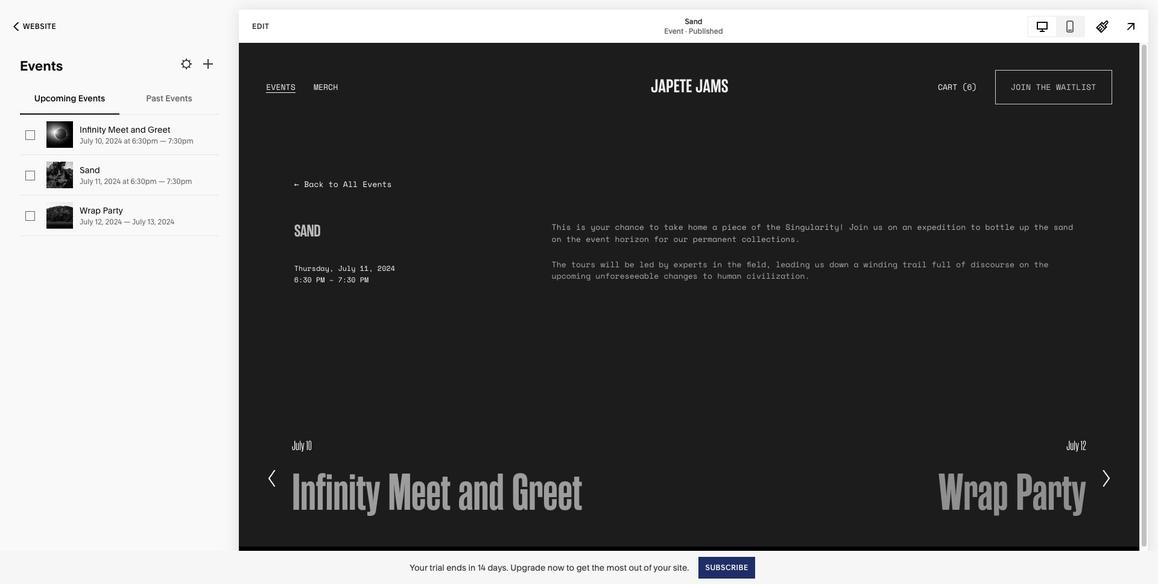 Task type: locate. For each thing, give the bounding box(es) containing it.
edit
[[252, 21, 269, 30]]

6:30pm up the wrap party july 12, 2024 — july 13, 2024
[[131, 177, 157, 186]]

1 vertical spatial —
[[158, 177, 165, 186]]

0 vertical spatial sand
[[685, 17, 703, 26]]

0 horizontal spatial sand
[[80, 165, 100, 176]]

past
[[146, 93, 164, 103]]

6:30pm
[[132, 136, 158, 145], [131, 177, 157, 186]]

11,
[[95, 177, 102, 186]]

july left 11,
[[80, 177, 93, 186]]

sand for sand event · published
[[685, 17, 703, 26]]

7:30pm
[[168, 136, 194, 145], [167, 177, 192, 186]]

july
[[80, 136, 93, 145], [80, 177, 93, 186], [80, 217, 93, 226], [132, 217, 146, 226]]

upcoming events
[[34, 93, 105, 103]]

2024
[[105, 136, 122, 145], [104, 177, 121, 186], [105, 217, 122, 226], [158, 217, 175, 226]]

row group containing infinity meet and greet
[[0, 115, 239, 236]]

most
[[607, 562, 627, 573]]

— up the wrap party july 12, 2024 — july 13, 2024
[[158, 177, 165, 186]]

at right 11,
[[123, 177, 129, 186]]

2024 right 13,
[[158, 217, 175, 226]]

sand
[[685, 17, 703, 26], [80, 165, 100, 176]]

sand inside sand event · published
[[685, 17, 703, 26]]

at inside "infinity meet and greet july 10, 2024 at 6:30pm — 7:30pm"
[[124, 136, 130, 145]]

at inside sand july 11, 2024 at 6:30pm — 7:30pm
[[123, 177, 129, 186]]

0 vertical spatial —
[[160, 136, 167, 145]]

events inside button
[[165, 93, 192, 103]]

0 vertical spatial at
[[124, 136, 130, 145]]

party
[[103, 205, 123, 216]]

2 horizontal spatial events
[[165, 93, 192, 103]]

sand july 11, 2024 at 6:30pm — 7:30pm
[[80, 165, 192, 186]]

0 vertical spatial 7:30pm
[[168, 136, 194, 145]]

events right past
[[165, 93, 192, 103]]

6:30pm down the and
[[132, 136, 158, 145]]

—
[[160, 136, 167, 145], [158, 177, 165, 186], [124, 217, 131, 226]]

of
[[644, 562, 652, 573]]

2024 right 11,
[[104, 177, 121, 186]]

at
[[124, 136, 130, 145], [123, 177, 129, 186]]

1 vertical spatial tab list
[[20, 81, 219, 115]]

0 vertical spatial 6:30pm
[[132, 136, 158, 145]]

past events
[[146, 93, 192, 103]]

now
[[548, 562, 565, 573]]

in
[[468, 562, 476, 573]]

website button
[[0, 13, 70, 40]]

1 vertical spatial 6:30pm
[[131, 177, 157, 186]]

— inside the wrap party july 12, 2024 — july 13, 2024
[[124, 217, 131, 226]]

events for upcoming events
[[78, 93, 105, 103]]

at down 'meet'
[[124, 136, 130, 145]]

july left the 10,
[[80, 136, 93, 145]]

0 horizontal spatial tab list
[[20, 81, 219, 115]]

days.
[[488, 562, 509, 573]]

7:30pm inside "infinity meet and greet july 10, 2024 at 6:30pm — 7:30pm"
[[168, 136, 194, 145]]

2024 down 'meet'
[[105, 136, 122, 145]]

tab list
[[1029, 17, 1084, 36], [20, 81, 219, 115]]

subscribe
[[706, 563, 749, 572]]

1 vertical spatial 7:30pm
[[167, 177, 192, 186]]

sand inside sand july 11, 2024 at 6:30pm — 7:30pm
[[80, 165, 100, 176]]

your
[[654, 562, 671, 573]]

2 vertical spatial —
[[124, 217, 131, 226]]

events inside button
[[78, 93, 105, 103]]

tab list containing upcoming events
[[20, 81, 219, 115]]

1 vertical spatial at
[[123, 177, 129, 186]]

2024 inside sand july 11, 2024 at 6:30pm — 7:30pm
[[104, 177, 121, 186]]

website
[[23, 22, 56, 31]]

events
[[20, 58, 63, 74], [78, 93, 105, 103], [165, 93, 192, 103]]

1 horizontal spatial tab list
[[1029, 17, 1084, 36]]

7:30pm inside sand july 11, 2024 at 6:30pm — 7:30pm
[[167, 177, 192, 186]]

your trial ends in 14 days. upgrade now to get the most out of your site.
[[410, 562, 689, 573]]

1 vertical spatial sand
[[80, 165, 100, 176]]

july inside sand july 11, 2024 at 6:30pm — 7:30pm
[[80, 177, 93, 186]]

events up upcoming
[[20, 58, 63, 74]]

sand up ·
[[685, 17, 703, 26]]

— left 13,
[[124, 217, 131, 226]]

— inside "infinity meet and greet july 10, 2024 at 6:30pm — 7:30pm"
[[160, 136, 167, 145]]

row group
[[0, 115, 239, 236]]

events up infinity on the top
[[78, 93, 105, 103]]

sand up 11,
[[80, 165, 100, 176]]

1 horizontal spatial sand
[[685, 17, 703, 26]]

your
[[410, 562, 428, 573]]

infinity meet and greet july 10, 2024 at 6:30pm — 7:30pm
[[80, 124, 194, 145]]

— down the greet
[[160, 136, 167, 145]]

1 horizontal spatial events
[[78, 93, 105, 103]]

upgrade
[[511, 562, 546, 573]]

out
[[629, 562, 642, 573]]



Task type: describe. For each thing, give the bounding box(es) containing it.
upcoming events button
[[24, 81, 116, 115]]

july down the wrap
[[80, 217, 93, 226]]

wrap party july 12, 2024 — july 13, 2024
[[80, 205, 175, 226]]

site.
[[673, 562, 689, 573]]

published
[[689, 26, 723, 35]]

past events button
[[123, 81, 215, 115]]

0 vertical spatial tab list
[[1029, 17, 1084, 36]]

trial
[[430, 562, 445, 573]]

events for past events
[[165, 93, 192, 103]]

— inside sand july 11, 2024 at 6:30pm — 7:30pm
[[158, 177, 165, 186]]

and
[[131, 124, 146, 135]]

12,
[[95, 217, 104, 226]]

sand event · published
[[665, 17, 723, 35]]

·
[[686, 26, 687, 35]]

0 horizontal spatial events
[[20, 58, 63, 74]]

13,
[[147, 217, 156, 226]]

the
[[592, 562, 605, 573]]

july inside "infinity meet and greet july 10, 2024 at 6:30pm — 7:30pm"
[[80, 136, 93, 145]]

july left 13,
[[132, 217, 146, 226]]

get
[[577, 562, 590, 573]]

infinity
[[80, 124, 106, 135]]

event
[[665, 26, 684, 35]]

to
[[567, 562, 575, 573]]

6:30pm inside sand july 11, 2024 at 6:30pm — 7:30pm
[[131, 177, 157, 186]]

edit button
[[244, 15, 277, 37]]

sand for sand july 11, 2024 at 6:30pm — 7:30pm
[[80, 165, 100, 176]]

ends
[[447, 562, 466, 573]]

meet
[[108, 124, 129, 135]]

subscribe button
[[699, 557, 755, 578]]

wrap
[[80, 205, 101, 216]]

10,
[[95, 136, 104, 145]]

2024 inside "infinity meet and greet july 10, 2024 at 6:30pm — 7:30pm"
[[105, 136, 122, 145]]

upcoming
[[34, 93, 76, 103]]

6:30pm inside "infinity meet and greet july 10, 2024 at 6:30pm — 7:30pm"
[[132, 136, 158, 145]]

14
[[478, 562, 486, 573]]

2024 down party
[[105, 217, 122, 226]]

greet
[[148, 124, 170, 135]]



Task type: vqa. For each thing, say whether or not it's contained in the screenshot.
'Party'
yes



